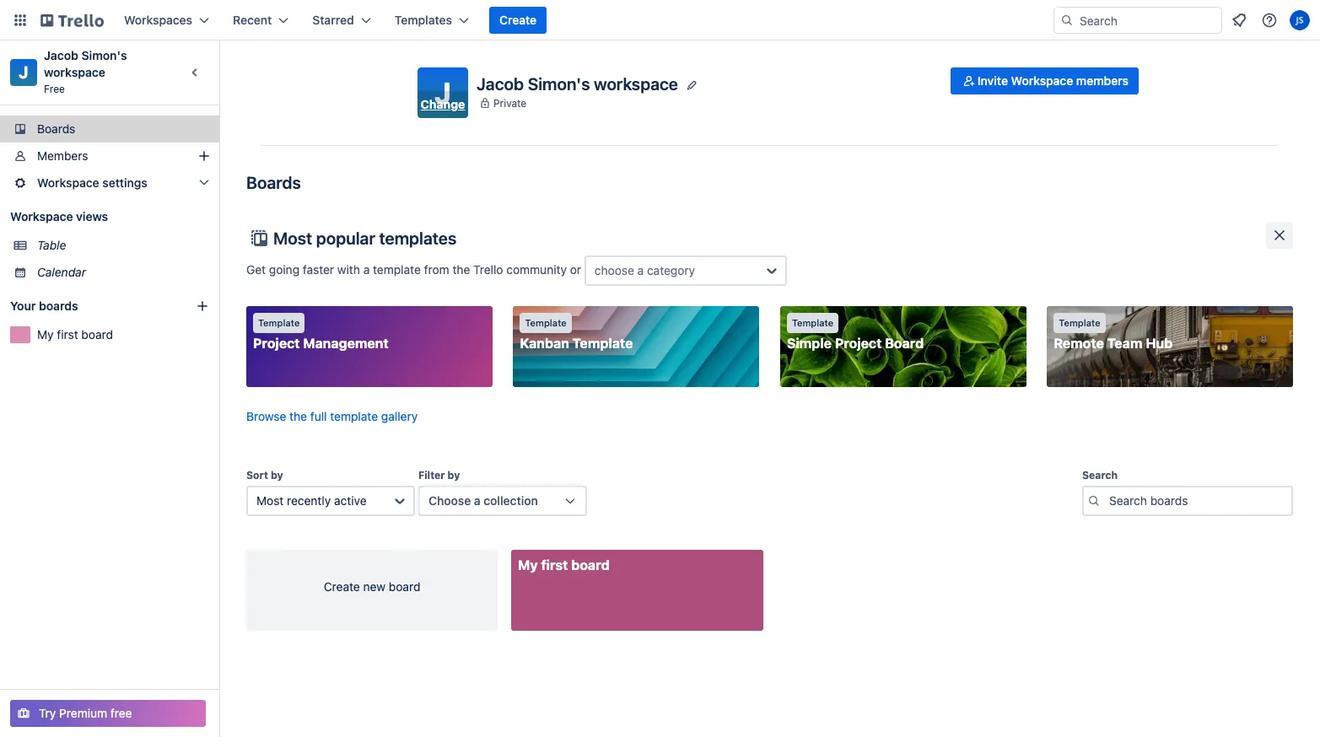 Task type: vqa. For each thing, say whether or not it's contained in the screenshot.
Create
yes



Task type: locate. For each thing, give the bounding box(es) containing it.
1 vertical spatial workspace
[[37, 176, 99, 190]]

template inside template project management
[[258, 317, 300, 328]]

2 vertical spatial board
[[389, 580, 421, 594]]

0 vertical spatial workspace
[[1011, 73, 1074, 88]]

1 horizontal spatial my
[[518, 558, 538, 573]]

simon's down 'back to home' image
[[81, 48, 127, 62]]

1 horizontal spatial simon's
[[528, 74, 590, 93]]

j up logo
[[435, 75, 451, 110]]

premium
[[59, 706, 107, 721]]

project inside 'template simple project board'
[[835, 336, 882, 351]]

choose a category
[[595, 263, 695, 278]]

1 horizontal spatial the
[[453, 262, 470, 277]]

1 horizontal spatial a
[[474, 493, 481, 508]]

my first board
[[37, 327, 113, 342], [518, 558, 610, 573]]

template up 'kanban'
[[525, 317, 567, 328]]

0 vertical spatial my first board
[[37, 327, 113, 342]]

change logo
[[421, 97, 465, 138]]

jacob inside jacob simon's workspace free
[[44, 48, 78, 62]]

community
[[507, 262, 567, 277]]

template inside 'template simple project board'
[[792, 317, 834, 328]]

0 vertical spatial create
[[500, 13, 537, 27]]

workspace navigation collapse icon image
[[184, 61, 208, 84]]

0 horizontal spatial the
[[290, 409, 307, 423]]

1 horizontal spatial first
[[541, 558, 568, 573]]

board
[[885, 336, 924, 351]]

1 project from the left
[[253, 336, 300, 351]]

recently
[[287, 493, 331, 508]]

template
[[373, 262, 421, 277], [330, 409, 378, 423]]

1 horizontal spatial workspace
[[594, 74, 678, 93]]

starred button
[[302, 7, 381, 34]]

simon's for jacob simon's workspace
[[528, 74, 590, 93]]

my
[[37, 327, 54, 342], [518, 558, 538, 573]]

by
[[271, 469, 283, 482], [448, 469, 460, 482]]

workspace right the invite
[[1011, 73, 1074, 88]]

1 horizontal spatial project
[[835, 336, 882, 351]]

full
[[310, 409, 327, 423]]

1 vertical spatial first
[[541, 558, 568, 573]]

0 horizontal spatial create
[[324, 580, 360, 594]]

1 horizontal spatial create
[[500, 13, 537, 27]]

template remote team hub
[[1054, 317, 1173, 351]]

workspace up free
[[44, 65, 105, 79]]

workspace inside dropdown button
[[37, 176, 99, 190]]

j left jacob simon's workspace free
[[19, 62, 28, 82]]

0 vertical spatial my
[[37, 327, 54, 342]]

j
[[19, 62, 28, 82], [435, 75, 451, 110]]

1 vertical spatial my first board link
[[512, 550, 763, 631]]

the right from
[[453, 262, 470, 277]]

the
[[453, 262, 470, 277], [290, 409, 307, 423]]

most up going
[[273, 229, 312, 248]]

template for kanban
[[525, 317, 567, 328]]

create
[[500, 13, 537, 27], [324, 580, 360, 594]]

1 vertical spatial template
[[330, 409, 378, 423]]

2 project from the left
[[835, 336, 882, 351]]

a for choose a category
[[638, 263, 644, 278]]

try premium free
[[39, 706, 132, 721]]

workspace down primary element
[[594, 74, 678, 93]]

1 horizontal spatial my first board
[[518, 558, 610, 573]]

0 horizontal spatial workspace
[[44, 65, 105, 79]]

calendar
[[37, 265, 86, 279]]

1 horizontal spatial my first board link
[[512, 550, 763, 631]]

0 vertical spatial jacob
[[44, 48, 78, 62]]

create for create
[[500, 13, 537, 27]]

workspace
[[44, 65, 105, 79], [594, 74, 678, 93]]

first down boards
[[57, 327, 78, 342]]

1 vertical spatial most
[[257, 493, 284, 508]]

most down sort by
[[257, 493, 284, 508]]

simon's down create button
[[528, 74, 590, 93]]

search
[[1083, 469, 1118, 482]]

1 horizontal spatial board
[[389, 580, 421, 594]]

project
[[253, 336, 300, 351], [835, 336, 882, 351]]

a
[[363, 262, 370, 277], [638, 263, 644, 278], [474, 493, 481, 508]]

template right full at the bottom
[[330, 409, 378, 423]]

a right choose on the bottom of page
[[474, 493, 481, 508]]

1 vertical spatial boards
[[246, 173, 301, 192]]

by right "sort"
[[271, 469, 283, 482]]

new
[[363, 580, 386, 594]]

0 horizontal spatial my first board link
[[37, 327, 209, 343]]

template inside template remote team hub
[[1059, 317, 1101, 328]]

workspaces
[[124, 13, 192, 27]]

kanban
[[520, 336, 570, 351]]

a inside button
[[474, 493, 481, 508]]

jacob up the private
[[477, 74, 524, 93]]

project left management
[[253, 336, 300, 351]]

jacob
[[44, 48, 78, 62], [477, 74, 524, 93]]

workspace
[[1011, 73, 1074, 88], [37, 176, 99, 190], [10, 209, 73, 224]]

my first board link
[[37, 327, 209, 343], [512, 550, 763, 631]]

simon's
[[81, 48, 127, 62], [528, 74, 590, 93]]

template right 'kanban'
[[573, 336, 633, 351]]

views
[[76, 209, 108, 224]]

template for project
[[258, 317, 300, 328]]

0 vertical spatial template
[[373, 262, 421, 277]]

project left board
[[835, 336, 882, 351]]

create up the private
[[500, 13, 537, 27]]

2 by from the left
[[448, 469, 460, 482]]

0 vertical spatial boards
[[37, 122, 75, 136]]

members
[[37, 149, 88, 163]]

0 horizontal spatial a
[[363, 262, 370, 277]]

first
[[57, 327, 78, 342], [541, 558, 568, 573]]

template up simple
[[792, 317, 834, 328]]

0 horizontal spatial project
[[253, 336, 300, 351]]

2 horizontal spatial a
[[638, 263, 644, 278]]

jacob simon's workspace
[[477, 74, 678, 93]]

template project management
[[253, 317, 389, 351]]

1 horizontal spatial by
[[448, 469, 460, 482]]

0 horizontal spatial first
[[57, 327, 78, 342]]

Search field
[[1074, 8, 1222, 33]]

workspace for jacob simon's workspace free
[[44, 65, 105, 79]]

0 horizontal spatial my first board
[[37, 327, 113, 342]]

simon's inside jacob simon's workspace free
[[81, 48, 127, 62]]

open information menu image
[[1262, 12, 1278, 29]]

my down collection on the left bottom
[[518, 558, 538, 573]]

0 vertical spatial board
[[81, 327, 113, 342]]

boards
[[37, 122, 75, 136], [246, 173, 301, 192]]

Search text field
[[1083, 486, 1294, 516]]

workspace up table
[[10, 209, 73, 224]]

browse the full template gallery link
[[246, 409, 418, 423]]

choose a collection
[[429, 493, 538, 508]]

0 horizontal spatial jacob
[[44, 48, 78, 62]]

from
[[424, 262, 449, 277]]

0 horizontal spatial my
[[37, 327, 54, 342]]

template down going
[[258, 317, 300, 328]]

template for simple
[[792, 317, 834, 328]]

2 horizontal spatial board
[[571, 558, 610, 573]]

calendar link
[[37, 264, 209, 281]]

by right the filter
[[448, 469, 460, 482]]

0 horizontal spatial boards
[[37, 122, 75, 136]]

get
[[246, 262, 266, 277]]

1 horizontal spatial jacob
[[477, 74, 524, 93]]

first down choose a collection button
[[541, 558, 568, 573]]

1 vertical spatial create
[[324, 580, 360, 594]]

workspace down members
[[37, 176, 99, 190]]

a right with
[[363, 262, 370, 277]]

workspace settings button
[[0, 170, 219, 197]]

1 vertical spatial simon's
[[528, 74, 590, 93]]

template down templates
[[373, 262, 421, 277]]

invite workspace members button
[[951, 68, 1139, 95]]

1 by from the left
[[271, 469, 283, 482]]

template up remote
[[1059, 317, 1101, 328]]

0 vertical spatial most
[[273, 229, 312, 248]]

most for most popular templates
[[273, 229, 312, 248]]

jacob for jacob simon's workspace
[[477, 74, 524, 93]]

a right choose
[[638, 263, 644, 278]]

template
[[258, 317, 300, 328], [525, 317, 567, 328], [792, 317, 834, 328], [1059, 317, 1101, 328], [573, 336, 633, 351]]

filter
[[419, 469, 445, 482]]

0 horizontal spatial simon's
[[81, 48, 127, 62]]

try
[[39, 706, 56, 721]]

jacob up free
[[44, 48, 78, 62]]

board
[[81, 327, 113, 342], [571, 558, 610, 573], [389, 580, 421, 594]]

0 vertical spatial my first board link
[[37, 327, 209, 343]]

workspace inside jacob simon's workspace free
[[44, 65, 105, 79]]

your boards with 1 items element
[[10, 296, 170, 316]]

1 horizontal spatial boards
[[246, 173, 301, 192]]

my first board down collection on the left bottom
[[518, 558, 610, 573]]

simple
[[787, 336, 832, 351]]

0 vertical spatial the
[[453, 262, 470, 277]]

the left full at the bottom
[[290, 409, 307, 423]]

0 horizontal spatial by
[[271, 469, 283, 482]]

0 vertical spatial first
[[57, 327, 78, 342]]

most
[[273, 229, 312, 248], [257, 493, 284, 508]]

workspace inside button
[[1011, 73, 1074, 88]]

my down your boards
[[37, 327, 54, 342]]

browse
[[246, 409, 286, 423]]

sort by
[[246, 469, 283, 482]]

create inside create button
[[500, 13, 537, 27]]

1 vertical spatial jacob
[[477, 74, 524, 93]]

my first board down your boards with 1 items element
[[37, 327, 113, 342]]

create left the "new"
[[324, 580, 360, 594]]

most for most recently active
[[257, 493, 284, 508]]

try premium free button
[[10, 700, 206, 727]]

0 vertical spatial simon's
[[81, 48, 127, 62]]

2 vertical spatial workspace
[[10, 209, 73, 224]]



Task type: describe. For each thing, give the bounding box(es) containing it.
workspace views
[[10, 209, 108, 224]]

members link
[[0, 143, 219, 170]]

by for sort by
[[271, 469, 283, 482]]

search image
[[1061, 14, 1074, 27]]

workspace for jacob simon's workspace
[[594, 74, 678, 93]]

simon's for jacob simon's workspace free
[[81, 48, 127, 62]]

your
[[10, 299, 36, 313]]

create new board
[[324, 580, 421, 594]]

1 vertical spatial board
[[571, 558, 610, 573]]

add board image
[[196, 300, 209, 313]]

jacob for jacob simon's workspace free
[[44, 48, 78, 62]]

get going faster with a template from the trello community or
[[246, 262, 585, 277]]

workspaces button
[[114, 7, 219, 34]]

templates
[[379, 229, 457, 248]]

boards link
[[0, 116, 219, 143]]

team
[[1108, 336, 1143, 351]]

templates
[[395, 13, 452, 27]]

workspace settings
[[37, 176, 148, 190]]

boards
[[39, 299, 78, 313]]

popular
[[316, 229, 375, 248]]

template for remote
[[1059, 317, 1101, 328]]

category
[[647, 263, 695, 278]]

management
[[303, 336, 389, 351]]

change
[[421, 97, 465, 111]]

0 horizontal spatial board
[[81, 327, 113, 342]]

remote
[[1054, 336, 1104, 351]]

choose
[[429, 493, 471, 508]]

templates button
[[385, 7, 479, 34]]

sm image
[[961, 73, 978, 89]]

browse the full template gallery
[[246, 409, 418, 423]]

back to home image
[[41, 7, 104, 34]]

by for filter by
[[448, 469, 460, 482]]

recent
[[233, 13, 272, 27]]

logo
[[430, 124, 456, 138]]

faster
[[303, 262, 334, 277]]

invite
[[978, 73, 1008, 88]]

a for choose a collection
[[474, 493, 481, 508]]

invite workspace members
[[978, 73, 1129, 88]]

free
[[44, 83, 65, 95]]

create button
[[489, 7, 547, 34]]

trello
[[473, 262, 503, 277]]

1 vertical spatial my first board
[[518, 558, 610, 573]]

settings
[[102, 176, 148, 190]]

primary element
[[0, 0, 1321, 41]]

filter by
[[419, 469, 460, 482]]

project inside template project management
[[253, 336, 300, 351]]

with
[[337, 262, 360, 277]]

jacob simon's workspace free
[[44, 48, 130, 95]]

create for create new board
[[324, 580, 360, 594]]

choose a collection button
[[419, 486, 587, 516]]

starred
[[312, 13, 354, 27]]

collection
[[484, 493, 538, 508]]

workspace for settings
[[37, 176, 99, 190]]

your boards
[[10, 299, 78, 313]]

members
[[1077, 73, 1129, 88]]

0 horizontal spatial j
[[19, 62, 28, 82]]

most recently active
[[257, 493, 367, 508]]

template kanban template
[[520, 317, 633, 351]]

gallery
[[381, 409, 418, 423]]

sort
[[246, 469, 268, 482]]

workspace for views
[[10, 209, 73, 224]]

0 notifications image
[[1229, 10, 1250, 30]]

active
[[334, 493, 367, 508]]

choose
[[595, 263, 634, 278]]

hub
[[1146, 336, 1173, 351]]

recent button
[[223, 7, 299, 34]]

table link
[[37, 237, 209, 254]]

jacob simon's workspace link
[[44, 48, 130, 79]]

1 vertical spatial my
[[518, 558, 538, 573]]

j link
[[10, 59, 37, 86]]

template simple project board
[[787, 317, 924, 351]]

free
[[110, 706, 132, 721]]

jacob simon (jacobsimon16) image
[[1290, 10, 1310, 30]]

table
[[37, 238, 66, 252]]

or
[[570, 262, 581, 277]]

1 horizontal spatial j
[[435, 75, 451, 110]]

going
[[269, 262, 300, 277]]

1 vertical spatial the
[[290, 409, 307, 423]]

private
[[494, 97, 527, 109]]

most popular templates
[[273, 229, 457, 248]]



